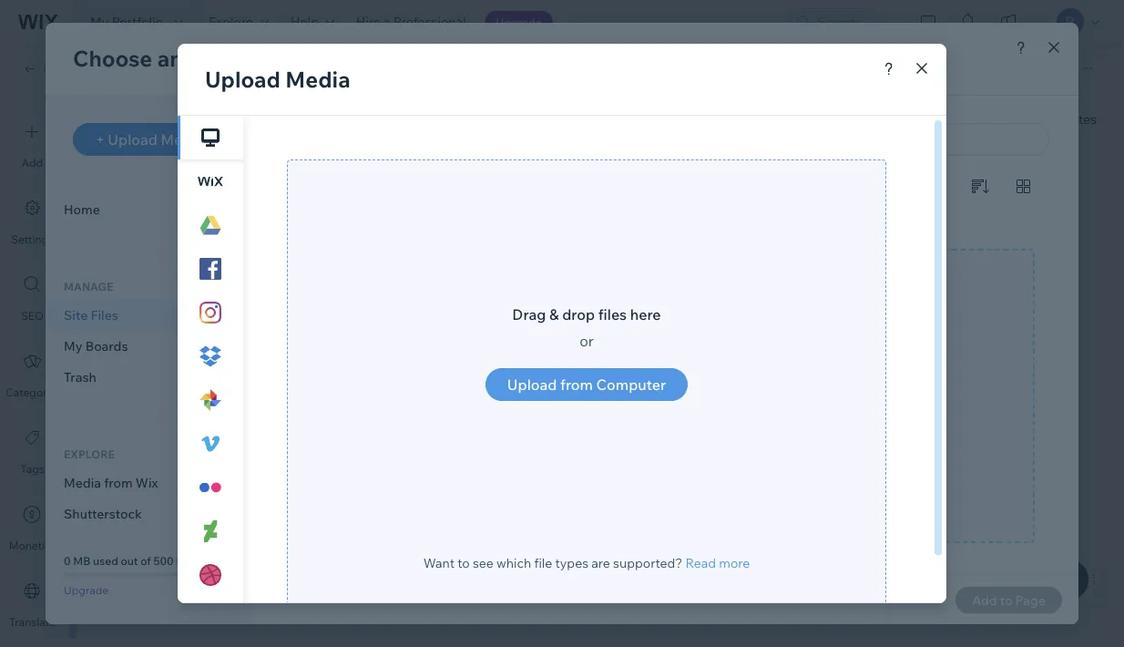 Task type: locate. For each thing, give the bounding box(es) containing it.
welcome
[[365, 222, 436, 244]]

hire a professional link
[[345, 0, 477, 44]]

0 vertical spatial any
[[877, 222, 904, 244]]

if
[[787, 222, 797, 244]]

hire
[[356, 14, 381, 30]]

seo button
[[16, 268, 49, 323]]

upgrade
[[496, 15, 542, 29]]

have
[[324, 247, 361, 268]]

to
[[440, 222, 456, 244], [550, 247, 566, 268], [647, 247, 663, 268]]

menu containing add
[[0, 104, 65, 640]]

paragraph
[[278, 110, 340, 126]]

to right out
[[647, 247, 663, 268]]

help button
[[280, 0, 345, 44]]

a
[[384, 14, 391, 30]]

any down welcome
[[365, 247, 393, 268]]

reach
[[570, 247, 613, 268]]

seo
[[21, 309, 44, 323]]

questions.
[[397, 247, 476, 268]]

menu
[[0, 104, 65, 640]]

any
[[877, 222, 904, 244], [365, 247, 393, 268]]

explore
[[209, 14, 253, 30]]

help
[[266, 247, 299, 268]]

to left my
[[440, 222, 456, 244]]

0 horizontal spatial any
[[365, 247, 393, 268]]

my portfolio
[[90, 14, 163, 30]]

professional
[[394, 14, 466, 30]]

my
[[90, 14, 109, 30]]

to right 'free'
[[550, 247, 566, 268]]

my
[[460, 222, 483, 244]]

hi
[[266, 222, 282, 244]]

notes
[[1062, 111, 1097, 127]]

settings button
[[11, 191, 54, 246]]

hire a professional
[[356, 14, 466, 30]]

tags
[[20, 462, 44, 476]]

online
[[559, 222, 607, 244]]

know
[[742, 222, 783, 244]]

you
[[801, 222, 830, 244]]

settings
[[11, 232, 54, 246]]

any right need
[[877, 222, 904, 244]]

upgrade button
[[485, 11, 553, 33]]



Task type: vqa. For each thing, say whether or not it's contained in the screenshot.
Welcome
yes



Task type: describe. For each thing, give the bounding box(es) containing it.
back button
[[22, 60, 73, 77]]

1 horizontal spatial any
[[877, 222, 904, 244]]

Add a Catchy Title text field
[[266, 169, 928, 201]]

free
[[516, 247, 546, 268]]

help
[[291, 14, 319, 30]]

1 vertical spatial any
[[365, 247, 393, 268]]

translate
[[9, 615, 56, 629]]

tags button
[[16, 421, 49, 476]]

0 horizontal spatial to
[[440, 222, 456, 244]]

add
[[22, 156, 43, 170]]

back
[[44, 60, 73, 76]]

1 horizontal spatial to
[[550, 247, 566, 268]]

add button
[[16, 115, 49, 170]]

hi everyone! welcome to my personal online portfolio. let me know if you need any help or have any questions. feel free to reach out to me.
[[266, 222, 908, 268]]

feel
[[480, 247, 511, 268]]

out
[[617, 247, 643, 268]]

Search... field
[[812, 9, 874, 35]]

monetize
[[9, 539, 56, 552]]

let
[[686, 222, 709, 244]]

everyone!
[[286, 222, 361, 244]]

paragraph button
[[275, 105, 359, 130]]

me
[[713, 222, 738, 244]]

need
[[834, 222, 872, 244]]

personal
[[488, 222, 555, 244]]

categories
[[5, 386, 61, 399]]

me.
[[667, 247, 696, 268]]

2 horizontal spatial to
[[647, 247, 663, 268]]

notes button
[[1029, 107, 1103, 131]]

translate button
[[9, 574, 56, 629]]

portfolio.
[[611, 222, 681, 244]]

or
[[303, 247, 320, 268]]

monetize button
[[9, 498, 56, 552]]

portfolio
[[112, 14, 163, 30]]

categories button
[[5, 345, 61, 399]]



